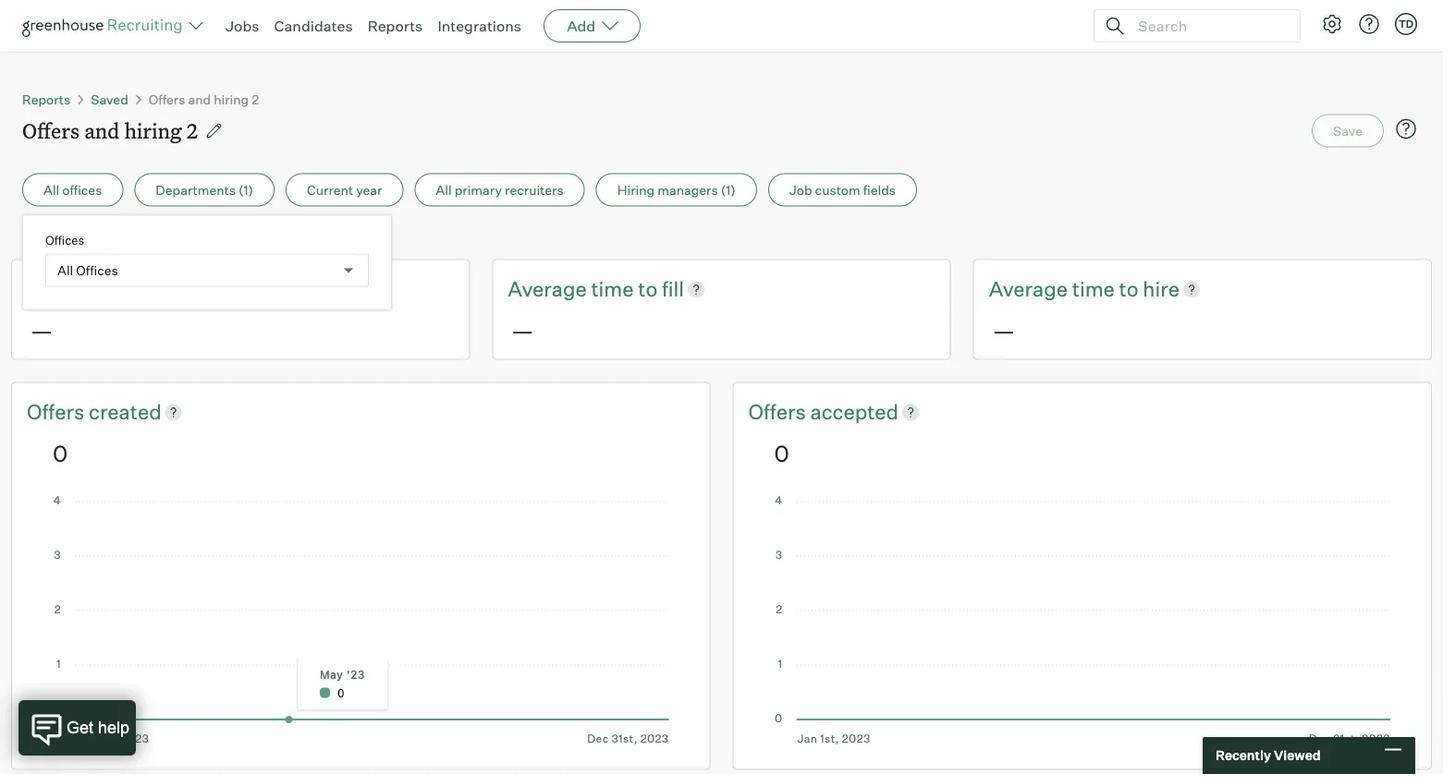 Task type: locate. For each thing, give the bounding box(es) containing it.
1 time link from the left
[[591, 275, 638, 304]]

2 time from the left
[[1073, 276, 1115, 302]]

xychart image for accepted
[[775, 497, 1391, 746]]

1 horizontal spatial (1)
[[721, 182, 736, 198]]

time left hire
[[1073, 276, 1115, 302]]

3 — from the left
[[993, 317, 1015, 345]]

2
[[252, 91, 259, 107], [187, 117, 198, 144]]

0 for accepted
[[775, 440, 790, 468]]

2 average link from the left
[[989, 275, 1073, 304]]

hiring up edit icon
[[214, 91, 249, 107]]

offer acceptance
[[27, 276, 193, 302]]

0 horizontal spatial and
[[84, 117, 120, 144]]

1 vertical spatial and
[[84, 117, 120, 144]]

average
[[508, 276, 587, 302], [989, 276, 1068, 302]]

0 horizontal spatial time link
[[591, 275, 638, 304]]

0 horizontal spatial average time to
[[508, 276, 662, 302]]

0 horizontal spatial —
[[31, 317, 53, 345]]

1 horizontal spatial xychart image
[[775, 497, 1391, 746]]

(1) inside button
[[721, 182, 736, 198]]

time left fill
[[591, 276, 634, 302]]

2 time link from the left
[[1073, 275, 1120, 304]]

0 vertical spatial reports
[[368, 17, 423, 35]]

offers and hiring 2
[[149, 91, 259, 107], [22, 117, 198, 144]]

saved
[[91, 91, 128, 107]]

reports
[[368, 17, 423, 35], [22, 91, 71, 107]]

xychart image
[[53, 497, 669, 746], [775, 497, 1391, 746]]

1 horizontal spatial reports
[[368, 17, 423, 35]]

departments
[[156, 182, 236, 198]]

all left primary
[[436, 182, 452, 198]]

'23
[[347, 668, 365, 681]]

1 horizontal spatial average
[[989, 276, 1068, 302]]

all
[[43, 182, 59, 198], [436, 182, 452, 198], [57, 262, 73, 278]]

0 horizontal spatial average link
[[508, 275, 591, 304]]

2 (1) from the left
[[721, 182, 736, 198]]

current
[[307, 182, 353, 198]]

offers
[[149, 91, 185, 107], [22, 117, 80, 144], [27, 399, 89, 425], [749, 399, 811, 425]]

rate link
[[193, 275, 231, 304]]

1 xychart image from the left
[[53, 497, 669, 746]]

average time to for fill
[[508, 276, 662, 302]]

(1) right managers
[[721, 182, 736, 198]]

offers link
[[27, 398, 89, 426], [749, 398, 811, 426]]

0 horizontal spatial 2
[[187, 117, 198, 144]]

time link for fill
[[591, 275, 638, 304]]

0 horizontal spatial to
[[638, 276, 658, 302]]

reports link left saved
[[22, 91, 71, 107]]

hire link
[[1143, 275, 1180, 304]]

reports link
[[368, 17, 423, 35], [22, 91, 71, 107]]

1 horizontal spatial and
[[188, 91, 211, 107]]

all inside button
[[43, 182, 59, 198]]

0 vertical spatial 2
[[252, 91, 259, 107]]

to link
[[638, 275, 662, 304], [1120, 275, 1143, 304]]

all down "-"
[[57, 262, 73, 278]]

2 left edit icon
[[187, 117, 198, 144]]

hiring
[[617, 182, 655, 198]]

custom
[[815, 182, 861, 198]]

0 horizontal spatial hiring
[[124, 117, 182, 144]]

offers link for accepted
[[749, 398, 811, 426]]

departments (1) button
[[134, 173, 275, 207]]

2 horizontal spatial 0
[[775, 440, 790, 468]]

1 horizontal spatial reports link
[[368, 17, 423, 35]]

reports right candidates
[[368, 17, 423, 35]]

offers and hiring 2 up edit icon
[[149, 91, 259, 107]]

time for fill
[[591, 276, 634, 302]]

offices
[[62, 182, 102, 198]]

2 horizontal spatial —
[[993, 317, 1015, 345]]

1 vertical spatial reports link
[[22, 91, 71, 107]]

0 horizontal spatial 0
[[53, 440, 68, 468]]

1 horizontal spatial time
[[1073, 276, 1115, 302]]

jobs link
[[226, 17, 259, 35]]

hiring down saved
[[124, 117, 182, 144]]

time link
[[591, 275, 638, 304], [1073, 275, 1120, 304]]

to left hire
[[1120, 276, 1139, 302]]

1 horizontal spatial to
[[1120, 276, 1139, 302]]

time link left fill link
[[591, 275, 638, 304]]

2 down jobs
[[252, 91, 259, 107]]

time link left hire link at the right of the page
[[1073, 275, 1120, 304]]

2 average time to from the left
[[989, 276, 1143, 302]]

0 horizontal spatial (1)
[[239, 182, 253, 198]]

2 average from the left
[[989, 276, 1068, 302]]

2 to link from the left
[[1120, 275, 1143, 304]]

accepted
[[811, 399, 899, 425]]

0 horizontal spatial to link
[[638, 275, 662, 304]]

job custom fields
[[790, 182, 896, 198]]

managers
[[658, 182, 718, 198]]

and up edit icon
[[188, 91, 211, 107]]

reports left saved
[[22, 91, 71, 107]]

1 horizontal spatial offers link
[[749, 398, 811, 426]]

0
[[53, 440, 68, 468], [775, 440, 790, 468], [338, 687, 345, 700]]

all left offices
[[43, 182, 59, 198]]

hiring managers (1) button
[[596, 173, 757, 207]]

recruiters
[[505, 182, 564, 198]]

1 vertical spatial hiring
[[124, 117, 182, 144]]

average for hire
[[989, 276, 1068, 302]]

hiring
[[214, 91, 249, 107], [124, 117, 182, 144]]

2 offers link from the left
[[749, 398, 811, 426]]

1 horizontal spatial 2
[[252, 91, 259, 107]]

31,
[[92, 230, 109, 246]]

0 horizontal spatial reports link
[[22, 91, 71, 107]]

offers and hiring 2 down saved
[[22, 117, 198, 144]]

1 to link from the left
[[638, 275, 662, 304]]

greenhouse recruiting image
[[22, 15, 189, 37]]

and down saved
[[84, 117, 120, 144]]

1 average link from the left
[[508, 275, 591, 304]]

0 vertical spatial offers and hiring 2
[[149, 91, 259, 107]]

fields
[[863, 182, 896, 198]]

average time to
[[508, 276, 662, 302], [989, 276, 1143, 302]]

to link for hire
[[1120, 275, 1143, 304]]

1 vertical spatial offers and hiring 2
[[22, 117, 198, 144]]

1 vertical spatial 2
[[187, 117, 198, 144]]

(1) right 'departments'
[[239, 182, 253, 198]]

1 vertical spatial reports
[[22, 91, 71, 107]]

1 (1) from the left
[[239, 182, 253, 198]]

0 horizontal spatial time
[[591, 276, 634, 302]]

1 average from the left
[[508, 276, 587, 302]]

2 to from the left
[[1120, 276, 1139, 302]]

all primary recruiters button
[[415, 173, 585, 207]]

1 horizontal spatial hiring
[[214, 91, 249, 107]]

1 horizontal spatial time link
[[1073, 275, 1120, 304]]

all for all offices
[[57, 262, 73, 278]]

1 offers link from the left
[[27, 398, 89, 426]]

1 average time to from the left
[[508, 276, 662, 302]]

—
[[31, 317, 53, 345], [512, 317, 534, 345], [993, 317, 1015, 345]]

— for hire
[[993, 317, 1015, 345]]

to left fill
[[638, 276, 658, 302]]

fill link
[[662, 275, 684, 304]]

to
[[638, 276, 658, 302], [1120, 276, 1139, 302]]

time for hire
[[1073, 276, 1115, 302]]

0 horizontal spatial offers link
[[27, 398, 89, 426]]

2 xychart image from the left
[[775, 497, 1391, 746]]

1 horizontal spatial to link
[[1120, 275, 1143, 304]]

offices
[[45, 233, 84, 248], [76, 262, 118, 278]]

rate
[[193, 276, 231, 302]]

faq image
[[1395, 118, 1418, 140]]

0 horizontal spatial xychart image
[[53, 497, 669, 746]]

average link
[[508, 275, 591, 304], [989, 275, 1073, 304]]

all inside button
[[436, 182, 452, 198]]

1 horizontal spatial —
[[512, 317, 534, 345]]

integrations
[[438, 17, 522, 35]]

and
[[188, 91, 211, 107], [84, 117, 120, 144]]

recently
[[1216, 748, 1272, 764]]

0 horizontal spatial reports
[[22, 91, 71, 107]]

1 time from the left
[[591, 276, 634, 302]]

1 horizontal spatial average link
[[989, 275, 1073, 304]]

time
[[591, 276, 634, 302], [1073, 276, 1115, 302]]

candidates
[[274, 17, 353, 35]]

0 horizontal spatial average
[[508, 276, 587, 302]]

(1)
[[239, 182, 253, 198], [721, 182, 736, 198]]

offers link for created
[[27, 398, 89, 426]]

jobs
[[226, 17, 259, 35]]

0 vertical spatial and
[[188, 91, 211, 107]]

reports link right candidates
[[368, 17, 423, 35]]

0 vertical spatial hiring
[[214, 91, 249, 107]]

2 — from the left
[[512, 317, 534, 345]]

1 horizontal spatial average time to
[[989, 276, 1143, 302]]

1 to from the left
[[638, 276, 658, 302]]



Task type: describe. For each thing, give the bounding box(es) containing it.
created link
[[89, 398, 162, 426]]

hiring managers (1)
[[617, 182, 736, 198]]

add
[[567, 17, 596, 35]]

all offices
[[43, 182, 102, 198]]

all for all primary recruiters
[[436, 182, 452, 198]]

average link for hire
[[989, 275, 1073, 304]]

departments (1)
[[156, 182, 253, 198]]

0 vertical spatial reports link
[[368, 17, 423, 35]]

acceptance
[[78, 276, 189, 302]]

average time to for hire
[[989, 276, 1143, 302]]

recently viewed
[[1216, 748, 1321, 764]]

offer
[[27, 276, 74, 302]]

average for fill
[[508, 276, 587, 302]]

to for fill
[[638, 276, 658, 302]]

average link for fill
[[508, 275, 591, 304]]

td button
[[1392, 9, 1421, 39]]

candidates link
[[274, 17, 353, 35]]

add button
[[544, 9, 641, 43]]

reports for the bottom the 'reports' link
[[22, 91, 71, 107]]

configure image
[[1322, 13, 1344, 35]]

jan
[[22, 230, 46, 246]]

(1) inside 'button'
[[239, 182, 253, 198]]

1 vertical spatial offices
[[76, 262, 118, 278]]

dec
[[65, 230, 89, 246]]

may
[[320, 668, 343, 681]]

accepted link
[[811, 398, 899, 426]]

1 — from the left
[[31, 317, 53, 345]]

reports for the 'reports' link to the top
[[368, 17, 423, 35]]

0 vertical spatial offices
[[45, 233, 84, 248]]

to for hire
[[1120, 276, 1139, 302]]

year
[[356, 182, 382, 198]]

all for all offices
[[43, 182, 59, 198]]

1
[[48, 230, 53, 246]]

primary
[[455, 182, 502, 198]]

1 horizontal spatial 0
[[338, 687, 345, 700]]

offer link
[[27, 275, 78, 304]]

all primary recruiters
[[436, 182, 564, 198]]

saved link
[[91, 91, 128, 107]]

time link for hire
[[1073, 275, 1120, 304]]

all offices
[[57, 262, 118, 278]]

jan 1 - dec 31, 2023
[[22, 230, 145, 246]]

current year button
[[286, 173, 404, 207]]

Search text field
[[1134, 12, 1284, 39]]

edit image
[[205, 122, 223, 140]]

job custom fields button
[[768, 173, 917, 207]]

job
[[790, 182, 812, 198]]

hire
[[1143, 276, 1180, 302]]

integrations link
[[438, 17, 522, 35]]

to link for fill
[[638, 275, 662, 304]]

2023
[[112, 230, 145, 246]]

td button
[[1395, 13, 1418, 35]]

created
[[89, 399, 162, 425]]

0 for created
[[53, 440, 68, 468]]

acceptance link
[[78, 275, 193, 304]]

current year
[[307, 182, 382, 198]]

viewed
[[1274, 748, 1321, 764]]

-
[[56, 230, 62, 246]]

fill
[[662, 276, 684, 302]]

may '23
[[320, 668, 365, 681]]

xychart image for created
[[53, 497, 669, 746]]

— for fill
[[512, 317, 534, 345]]

offers and hiring 2 link
[[149, 91, 259, 107]]

td
[[1399, 18, 1414, 30]]

all offices button
[[22, 173, 123, 207]]



Task type: vqa. For each thing, say whether or not it's contained in the screenshot.
Custom Report Report
no



